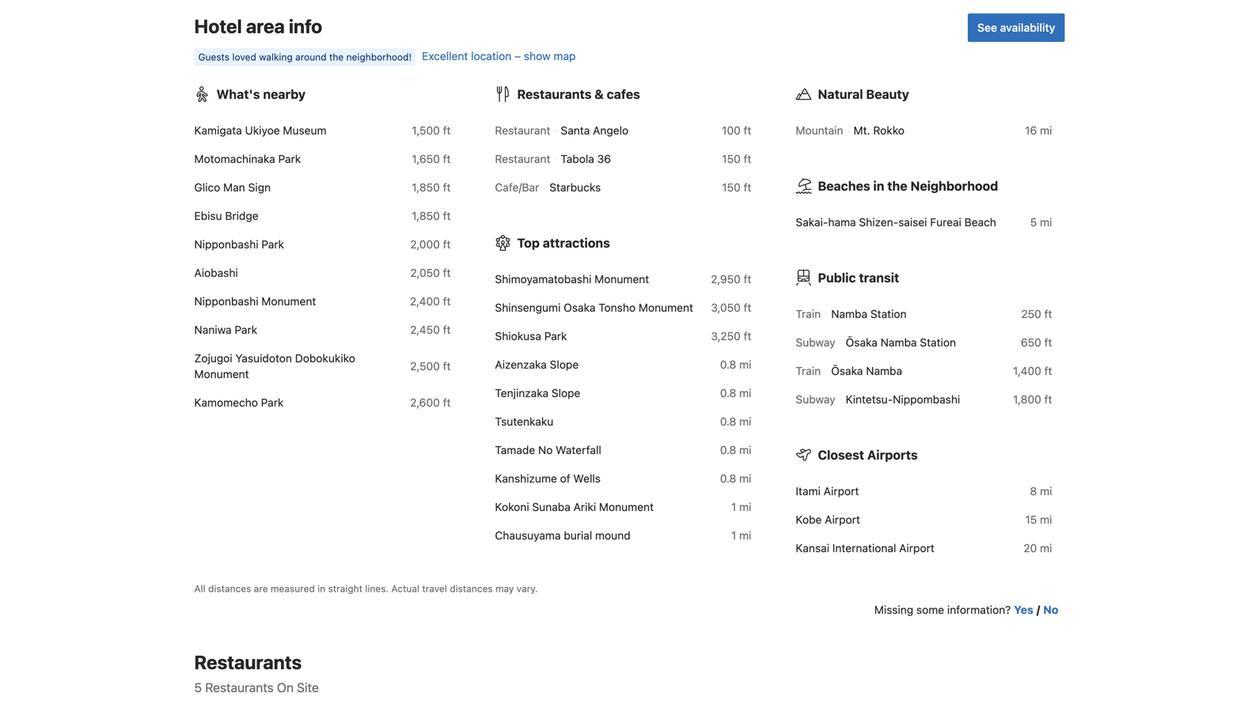 Task type: locate. For each thing, give the bounding box(es) containing it.
2 1,850 from the top
[[412, 209, 440, 223]]

airport up kobe airport
[[824, 485, 859, 498]]

150 ft for tabola 36
[[722, 152, 752, 166]]

airport down itami airport on the bottom right of the page
[[825, 513, 860, 527]]

2 distances from the left
[[450, 584, 493, 595]]

of
[[560, 472, 571, 485]]

3 0.8 from the top
[[720, 415, 737, 428]]

osaka
[[564, 301, 596, 314]]

tabola
[[561, 152, 594, 166]]

0 horizontal spatial station
[[871, 308, 907, 321]]

1 horizontal spatial distances
[[450, 584, 493, 595]]

1 1 mi from the top
[[732, 501, 752, 514]]

0 vertical spatial the
[[329, 52, 344, 63]]

natural beauty
[[818, 87, 910, 102]]

1 restaurant from the top
[[495, 124, 551, 137]]

information?
[[948, 604, 1011, 617]]

1 0.8 mi from the top
[[720, 358, 752, 371]]

mi for itami
[[1040, 485, 1053, 498]]

4 0.8 mi from the top
[[720, 444, 752, 457]]

ōsaka up ōsaka namba
[[846, 336, 878, 349]]

station up ōsaka namba station
[[871, 308, 907, 321]]

150 ft for starbucks
[[722, 181, 752, 194]]

2 1 from the top
[[732, 529, 737, 542]]

0 vertical spatial 1,850 ft
[[412, 181, 451, 194]]

4 0.8 from the top
[[720, 444, 737, 457]]

kamomecho park
[[194, 396, 284, 409]]

1 vertical spatial slope
[[552, 387, 581, 400]]

mountain
[[796, 124, 844, 137]]

vary.
[[517, 584, 538, 595]]

1 vertical spatial restaurants
[[194, 652, 302, 674]]

2 0.8 from the top
[[720, 387, 737, 400]]

train down public
[[796, 308, 821, 321]]

0 vertical spatial 150 ft
[[722, 152, 752, 166]]

1 vertical spatial no
[[1044, 604, 1059, 617]]

1 1 from the top
[[732, 501, 737, 514]]

zojugoi
[[194, 352, 232, 365]]

cafes
[[607, 87, 640, 102]]

airport
[[824, 485, 859, 498], [825, 513, 860, 527], [900, 542, 935, 555]]

namba for ōsaka namba
[[866, 365, 903, 378]]

no up kanshizume of wells
[[538, 444, 553, 457]]

park down zojugoi yasuidoton dobokukiko monument
[[261, 396, 284, 409]]

1 vertical spatial 1,850 ft
[[412, 209, 451, 223]]

1 train from the top
[[796, 308, 821, 321]]

2,000
[[410, 238, 440, 251]]

aizenzaka
[[495, 358, 547, 371]]

16
[[1025, 124, 1037, 137]]

mi for chausuyama
[[740, 529, 752, 542]]

around
[[295, 52, 327, 63]]

1,850 ft up the 2,000 ft
[[412, 209, 451, 223]]

shinsengumi osaka tonsho monument
[[495, 301, 694, 314]]

1,850 up 2,000
[[412, 209, 440, 223]]

0 vertical spatial subway
[[796, 336, 836, 349]]

kobe airport
[[796, 513, 860, 527]]

1 vertical spatial subway
[[796, 393, 836, 406]]

2,500
[[410, 360, 440, 373]]

saisei
[[899, 216, 927, 229]]

1 150 from the top
[[722, 152, 741, 166]]

slope down aizenzaka slope
[[552, 387, 581, 400]]

park for shiokusa park
[[545, 330, 567, 343]]

sign
[[248, 181, 271, 194]]

2 restaurant from the top
[[495, 152, 551, 166]]

distances left 'may'
[[450, 584, 493, 595]]

ariki
[[574, 501, 596, 514]]

2 150 from the top
[[722, 181, 741, 194]]

1,650 ft
[[412, 152, 451, 166]]

burial
[[564, 529, 592, 542]]

missing
[[875, 604, 914, 617]]

1 subway from the top
[[796, 336, 836, 349]]

3 0.8 mi from the top
[[720, 415, 752, 428]]

slope
[[550, 358, 579, 371], [552, 387, 581, 400]]

0 horizontal spatial in
[[318, 584, 326, 595]]

1 vertical spatial in
[[318, 584, 326, 595]]

park up aizenzaka slope
[[545, 330, 567, 343]]

namba down the public transit on the top
[[831, 308, 868, 321]]

no right /
[[1044, 604, 1059, 617]]

1 vertical spatial station
[[920, 336, 956, 349]]

nearby
[[263, 87, 306, 102]]

park down sign
[[262, 238, 284, 251]]

0 vertical spatial 1 mi
[[732, 501, 752, 514]]

park down nipponbashi monument
[[235, 323, 257, 337]]

0 vertical spatial ōsaka
[[846, 336, 878, 349]]

2 1 mi from the top
[[732, 529, 752, 542]]

map
[[554, 50, 576, 63]]

the right around in the top of the page
[[329, 52, 344, 63]]

8
[[1030, 485, 1037, 498]]

16 mi
[[1025, 124, 1053, 137]]

restaurants down map
[[517, 87, 592, 102]]

nipponbashi
[[194, 238, 259, 251], [194, 295, 259, 308]]

site
[[297, 681, 319, 696]]

sakai-hama shizen-saisei fureai beach
[[796, 216, 997, 229]]

ebisu
[[194, 209, 222, 223]]

3,050
[[711, 301, 741, 314]]

ōsaka for ōsaka namba station
[[846, 336, 878, 349]]

ōsaka up kintetsu-
[[831, 365, 863, 378]]

park for kamomecho park
[[261, 396, 284, 409]]

1 vertical spatial nipponbashi
[[194, 295, 259, 308]]

5 mi
[[1031, 216, 1053, 229]]

kamigata
[[194, 124, 242, 137]]

2 150 ft from the top
[[722, 181, 752, 194]]

mi for sakai-
[[1040, 216, 1053, 229]]

1,850 ft for ebisu bridge
[[412, 209, 451, 223]]

1 vertical spatial ōsaka
[[831, 365, 863, 378]]

2 vertical spatial restaurants
[[205, 681, 274, 696]]

0 vertical spatial airport
[[824, 485, 859, 498]]

5 0.8 from the top
[[720, 472, 737, 485]]

neighborhood!
[[346, 52, 412, 63]]

1 mi left kobe
[[732, 501, 752, 514]]

20
[[1024, 542, 1037, 555]]

1,850 for ebisu bridge
[[412, 209, 440, 223]]

subway left kintetsu-
[[796, 393, 836, 406]]

public
[[818, 270, 856, 285]]

man
[[223, 181, 245, 194]]

airport right 'international'
[[900, 542, 935, 555]]

monument down zojugoi
[[194, 368, 249, 381]]

namba down 'namba station'
[[881, 336, 917, 349]]

1 vertical spatial 150
[[722, 181, 741, 194]]

0 vertical spatial nipponbashi
[[194, 238, 259, 251]]

1 horizontal spatial in
[[874, 179, 885, 194]]

1,400 ft
[[1013, 365, 1053, 378]]

0 vertical spatial restaurant
[[495, 124, 551, 137]]

excellent location – show map
[[422, 50, 576, 63]]

1 vertical spatial 150 ft
[[722, 181, 752, 194]]

1 horizontal spatial station
[[920, 336, 956, 349]]

restaurants left on
[[205, 681, 274, 696]]

1 horizontal spatial 5
[[1031, 216, 1037, 229]]

park down museum
[[278, 152, 301, 166]]

restaurant left the santa
[[495, 124, 551, 137]]

0 horizontal spatial the
[[329, 52, 344, 63]]

0 vertical spatial 1,850
[[412, 181, 440, 194]]

mi for tamade
[[740, 444, 752, 457]]

shiokusa park
[[495, 330, 567, 343]]

1,400
[[1013, 365, 1042, 378]]

santa
[[561, 124, 590, 137]]

monument up mound
[[599, 501, 654, 514]]

restaurants up on
[[194, 652, 302, 674]]

0 vertical spatial 150
[[722, 152, 741, 166]]

0.8 mi for kanshizume of wells
[[720, 472, 752, 485]]

distances right all
[[208, 584, 251, 595]]

the
[[329, 52, 344, 63], [888, 179, 908, 194]]

in right beaches
[[874, 179, 885, 194]]

monument right tonsho
[[639, 301, 694, 314]]

beaches
[[818, 179, 871, 194]]

no button
[[1044, 603, 1059, 618]]

1 150 ft from the top
[[722, 152, 752, 166]]

2 nipponbashi from the top
[[194, 295, 259, 308]]

availability
[[1000, 21, 1056, 34]]

0 horizontal spatial 5
[[194, 681, 202, 696]]

1,850 ft down 1,650 ft
[[412, 181, 451, 194]]

motomachinaka park
[[194, 152, 301, 166]]

train left ōsaka namba
[[796, 365, 821, 378]]

5 0.8 mi from the top
[[720, 472, 752, 485]]

nipponbashi for nipponbashi monument
[[194, 295, 259, 308]]

station up 'nippombashi'
[[920, 336, 956, 349]]

0 vertical spatial train
[[796, 308, 821, 321]]

1 nipponbashi from the top
[[194, 238, 259, 251]]

restaurant up 'cafe/bar'
[[495, 152, 551, 166]]

the up 'sakai-hama shizen-saisei fureai beach'
[[888, 179, 908, 194]]

0 vertical spatial slope
[[550, 358, 579, 371]]

1,850 down 1,650
[[412, 181, 440, 194]]

2 0.8 mi from the top
[[720, 387, 752, 400]]

1 for kokoni sunaba ariki monument
[[732, 501, 737, 514]]

kokoni
[[495, 501, 529, 514]]

monument inside zojugoi yasuidoton dobokukiko monument
[[194, 368, 249, 381]]

1 vertical spatial the
[[888, 179, 908, 194]]

closest
[[818, 448, 865, 463]]

no
[[538, 444, 553, 457], [1044, 604, 1059, 617]]

monument for dobokukiko
[[194, 368, 249, 381]]

2 subway from the top
[[796, 393, 836, 406]]

1 vertical spatial airport
[[825, 513, 860, 527]]

2,450
[[410, 323, 440, 337]]

slope up tenjinzaka slope
[[550, 358, 579, 371]]

0.8 for tenjinzaka slope
[[720, 387, 737, 400]]

mi for kobe
[[1040, 513, 1053, 527]]

beaches in the neighborhood
[[818, 179, 999, 194]]

1 vertical spatial namba
[[881, 336, 917, 349]]

1 vertical spatial 1 mi
[[732, 529, 752, 542]]

yes
[[1014, 604, 1034, 617]]

2 1,850 ft from the top
[[412, 209, 451, 223]]

namba up kintetsu-
[[866, 365, 903, 378]]

airports
[[868, 448, 918, 463]]

1 vertical spatial train
[[796, 365, 821, 378]]

airport for kobe airport
[[825, 513, 860, 527]]

ōsaka namba station
[[846, 336, 956, 349]]

mi for tenjinzaka
[[740, 387, 752, 400]]

kanshizume of wells
[[495, 472, 601, 485]]

1 vertical spatial 5
[[194, 681, 202, 696]]

1 mi for chausuyama burial mound
[[732, 529, 752, 542]]

250 ft
[[1022, 308, 1053, 321]]

1 horizontal spatial the
[[888, 179, 908, 194]]

1 1,850 from the top
[[412, 181, 440, 194]]

mi for kansai
[[1040, 542, 1053, 555]]

kamomecho
[[194, 396, 258, 409]]

mi
[[1040, 124, 1053, 137], [1040, 216, 1053, 229], [740, 358, 752, 371], [740, 387, 752, 400], [740, 415, 752, 428], [740, 444, 752, 457], [740, 472, 752, 485], [1040, 485, 1053, 498], [740, 501, 752, 514], [1040, 513, 1053, 527], [740, 529, 752, 542], [1040, 542, 1053, 555]]

kintetsu-nippombashi
[[846, 393, 961, 406]]

0 vertical spatial station
[[871, 308, 907, 321]]

in left straight
[[318, 584, 326, 595]]

0 vertical spatial 5
[[1031, 216, 1037, 229]]

0 vertical spatial 1
[[732, 501, 737, 514]]

dobokukiko
[[295, 352, 355, 365]]

15 mi
[[1026, 513, 1053, 527]]

1 mi left kansai
[[732, 529, 752, 542]]

restaurants
[[517, 87, 592, 102], [194, 652, 302, 674], [205, 681, 274, 696]]

what's nearby
[[217, 87, 306, 102]]

1 vertical spatial restaurant
[[495, 152, 551, 166]]

1 0.8 from the top
[[720, 358, 737, 371]]

2 vertical spatial namba
[[866, 365, 903, 378]]

subway
[[796, 336, 836, 349], [796, 393, 836, 406]]

shinsengumi
[[495, 301, 561, 314]]

what's
[[217, 87, 260, 102]]

on
[[277, 681, 294, 696]]

monument up tonsho
[[595, 273, 649, 286]]

1,850 for glico man sign
[[412, 181, 440, 194]]

2,450 ft
[[410, 323, 451, 337]]

1 1,850 ft from the top
[[412, 181, 451, 194]]

train
[[796, 308, 821, 321], [796, 365, 821, 378]]

itami
[[796, 485, 821, 498]]

0 horizontal spatial distances
[[208, 584, 251, 595]]

subway up ōsaka namba
[[796, 336, 836, 349]]

1 vertical spatial 1,850
[[412, 209, 440, 223]]

international
[[833, 542, 897, 555]]

top
[[517, 236, 540, 251]]

guests loved walking around the neighborhood!
[[198, 52, 412, 63]]

0 vertical spatial in
[[874, 179, 885, 194]]

2 train from the top
[[796, 365, 821, 378]]

waterfall
[[556, 444, 602, 457]]

1 vertical spatial 1
[[732, 529, 737, 542]]

restaurant for tabola 36
[[495, 152, 551, 166]]

nipponbashi up naniwa park
[[194, 295, 259, 308]]

loved
[[232, 52, 256, 63]]

0 vertical spatial restaurants
[[517, 87, 592, 102]]

chausuyama
[[495, 529, 561, 542]]

nipponbashi down ebisu bridge
[[194, 238, 259, 251]]

0.8 mi for tenjinzaka slope
[[720, 387, 752, 400]]

kokoni sunaba ariki monument
[[495, 501, 654, 514]]

0 horizontal spatial no
[[538, 444, 553, 457]]

1,850 ft for glico man sign
[[412, 181, 451, 194]]

ebisu bridge
[[194, 209, 259, 223]]



Task type: vqa. For each thing, say whether or not it's contained in the screenshot.
bottom cancellation
no



Task type: describe. For each thing, give the bounding box(es) containing it.
8 mi
[[1030, 485, 1053, 498]]

1,800 ft
[[1014, 393, 1053, 406]]

tamade no waterfall
[[495, 444, 602, 457]]

walking
[[259, 52, 293, 63]]

1,500 ft
[[412, 124, 451, 137]]

0.8 for tsutenkaku
[[720, 415, 737, 428]]

attractions
[[543, 236, 610, 251]]

slope for aizenzaka slope
[[550, 358, 579, 371]]

tenjinzaka slope
[[495, 387, 581, 400]]

missing some information? yes / no
[[875, 604, 1059, 617]]

beauty
[[866, 87, 910, 102]]

monument for ariki
[[599, 501, 654, 514]]

sunaba
[[532, 501, 571, 514]]

park for naniwa park
[[235, 323, 257, 337]]

150 for starbucks
[[722, 181, 741, 194]]

15
[[1026, 513, 1037, 527]]

ōsaka namba
[[831, 365, 903, 378]]

wells
[[574, 472, 601, 485]]

bridge
[[225, 209, 259, 223]]

mi for kanshizume
[[740, 472, 752, 485]]

0 vertical spatial namba
[[831, 308, 868, 321]]

0.8 mi for tsutenkaku
[[720, 415, 752, 428]]

0.8 for tamade no waterfall
[[720, 444, 737, 457]]

fureai
[[930, 216, 962, 229]]

glico
[[194, 181, 220, 194]]

1,650
[[412, 152, 440, 166]]

2,050
[[410, 266, 440, 280]]

may
[[496, 584, 514, 595]]

nipponbashi for nipponbashi park
[[194, 238, 259, 251]]

restaurant for santa angelo
[[495, 124, 551, 137]]

100
[[722, 124, 741, 137]]

area
[[246, 15, 285, 37]]

subway for ōsaka namba station
[[796, 336, 836, 349]]

excellent
[[422, 50, 468, 63]]

ōsaka for ōsaka namba
[[831, 365, 863, 378]]

excellent location – show map link
[[422, 50, 576, 63]]

location
[[471, 50, 512, 63]]

measured
[[271, 584, 315, 595]]

2,000 ft
[[410, 238, 451, 251]]

0 vertical spatial no
[[538, 444, 553, 457]]

kansai
[[796, 542, 830, 555]]

650 ft
[[1021, 336, 1053, 349]]

glico man sign
[[194, 181, 271, 194]]

1,800
[[1014, 393, 1042, 406]]

cafe/bar
[[495, 181, 539, 194]]

2,600 ft
[[410, 396, 451, 409]]

all distances are measured in straight lines. actual travel distances may vary.
[[194, 584, 538, 595]]

1 for chausuyama burial mound
[[732, 529, 737, 542]]

2,950 ft
[[711, 273, 752, 286]]

angelo
[[593, 124, 629, 137]]

tsutenkaku
[[495, 415, 554, 428]]

starbucks
[[550, 181, 601, 194]]

train for namba station
[[796, 308, 821, 321]]

2,600
[[410, 396, 440, 409]]

namba station
[[831, 308, 907, 321]]

subway for kintetsu-nippombashi
[[796, 393, 836, 406]]

park for nipponbashi park
[[262, 238, 284, 251]]

santa angelo
[[561, 124, 629, 137]]

see availability button
[[968, 14, 1065, 42]]

shimoyamatobashi monument
[[495, 273, 649, 286]]

2 vertical spatial airport
[[900, 542, 935, 555]]

mi for kokoni
[[740, 501, 752, 514]]

nipponbashi monument
[[194, 295, 316, 308]]

1 mi for kokoni sunaba ariki monument
[[732, 501, 752, 514]]

tabola 36
[[561, 152, 611, 166]]

1 distances from the left
[[208, 584, 251, 595]]

travel
[[422, 584, 447, 595]]

show
[[524, 50, 551, 63]]

aizenzaka slope
[[495, 358, 579, 371]]

park for motomachinaka park
[[278, 152, 301, 166]]

transit
[[859, 270, 900, 285]]

some
[[917, 604, 945, 617]]

kanshizume
[[495, 472, 557, 485]]

slope for tenjinzaka slope
[[552, 387, 581, 400]]

36
[[597, 152, 611, 166]]

public transit
[[818, 270, 900, 285]]

nippombashi
[[893, 393, 961, 406]]

5 inside restaurants 5 restaurants on site
[[194, 681, 202, 696]]

restaurants 5 restaurants on site
[[194, 652, 319, 696]]

2,950
[[711, 273, 741, 286]]

20 mi
[[1024, 542, 1053, 555]]

straight
[[328, 584, 363, 595]]

namba for ōsaka namba station
[[881, 336, 917, 349]]

naniwa park
[[194, 323, 257, 337]]

1 horizontal spatial no
[[1044, 604, 1059, 617]]

0.8 mi for tamade no waterfall
[[720, 444, 752, 457]]

closest airports
[[818, 448, 918, 463]]

tonsho
[[599, 301, 636, 314]]

tenjinzaka
[[495, 387, 549, 400]]

museum
[[283, 124, 327, 137]]

airport for itami airport
[[824, 485, 859, 498]]

see
[[978, 21, 998, 34]]

2,400 ft
[[410, 295, 451, 308]]

–
[[515, 50, 521, 63]]

lines.
[[365, 584, 389, 595]]

ukiyoe
[[245, 124, 280, 137]]

0.8 mi for aizenzaka slope
[[720, 358, 752, 371]]

3,250
[[711, 330, 741, 343]]

train for ōsaka namba
[[796, 365, 821, 378]]

restaurants for restaurants & cafes
[[517, 87, 592, 102]]

shiokusa
[[495, 330, 542, 343]]

0.8 for aizenzaka slope
[[720, 358, 737, 371]]

are
[[254, 584, 268, 595]]

hama
[[828, 216, 856, 229]]

monument up yasuidoton
[[262, 295, 316, 308]]

yes button
[[1014, 603, 1034, 618]]

&
[[595, 87, 604, 102]]

1,500
[[412, 124, 440, 137]]

0.8 for kanshizume of wells
[[720, 472, 737, 485]]

150 for tabola 36
[[722, 152, 741, 166]]

mi for aizenzaka
[[740, 358, 752, 371]]

mt.
[[854, 124, 871, 137]]

mt. rokko
[[854, 124, 905, 137]]

restaurants for restaurants 5 restaurants on site
[[194, 652, 302, 674]]

all
[[194, 584, 206, 595]]

monument for tonsho
[[639, 301, 694, 314]]

restaurants & cafes
[[517, 87, 640, 102]]



